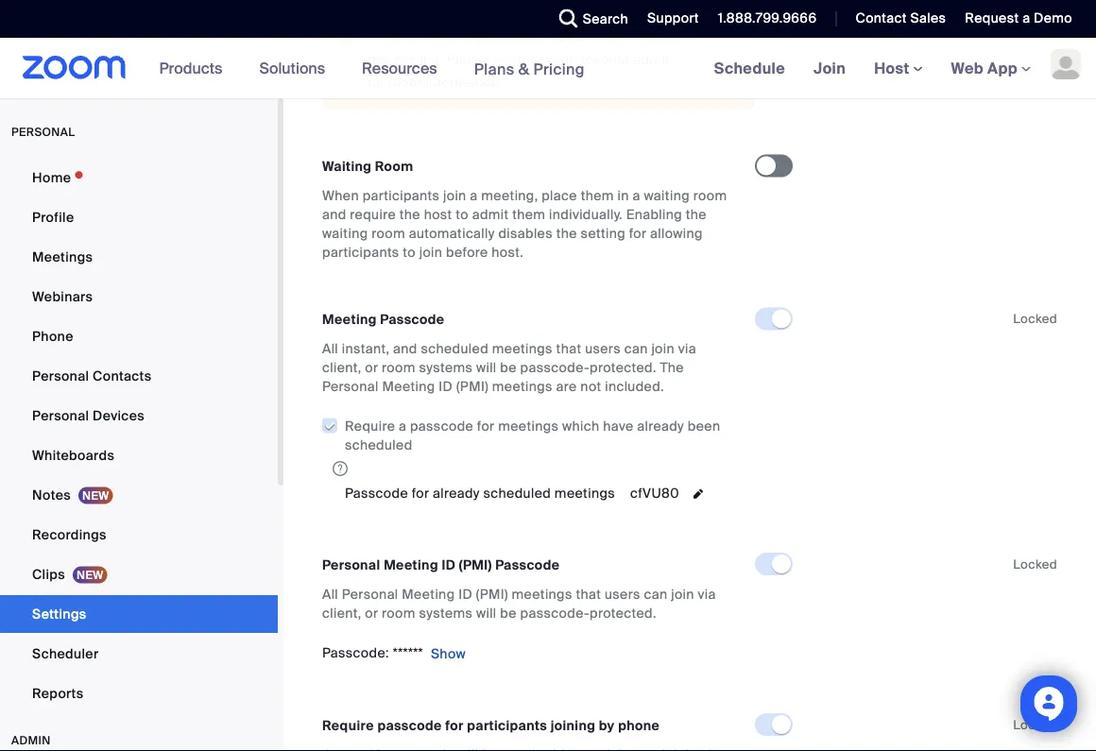 Task type: locate. For each thing, give the bounding box(es) containing it.
home link
[[0, 159, 278, 197]]

1 vertical spatial scheduled
[[345, 436, 413, 454]]

id inside all instant, and scheduled meetings that users can join via client, or room systems will be passcode-protected. the personal meeting id (pmi) meetings are not included.
[[439, 378, 453, 396]]

will up require a passcode for meetings which have already been scheduled
[[477, 359, 497, 377]]

or inside 'all personal meeting id (pmi) meetings that users can join via client, or room systems will be passcode-protected.'
[[365, 605, 379, 622]]

meetings inside require a passcode for meetings which have already been scheduled
[[499, 417, 559, 435]]

scheduled down meeting passcode
[[421, 340, 489, 358]]

this
[[368, 51, 392, 68]]

1 locked from the top
[[1014, 311, 1058, 327]]

1 vertical spatial locked
[[1014, 557, 1058, 573]]

id down the passcode for already scheduled meetings
[[442, 557, 456, 574]]

protected. inside 'all personal meeting id (pmi) meetings that users can join via client, or room systems will be passcode-protected.'
[[590, 605, 657, 622]]

require down the passcode:
[[322, 717, 374, 735]]

(pmi) up require a passcode for meetings which have already been scheduled
[[457, 378, 489, 396]]

room down instant,
[[382, 359, 416, 377]]

2 systems from the top
[[419, 605, 473, 622]]

2 or from the top
[[365, 605, 379, 622]]

1 vertical spatial passcode
[[378, 717, 442, 735]]

1 horizontal spatial via
[[698, 586, 717, 603]]

2 client, from the top
[[322, 605, 362, 622]]

waiting
[[644, 187, 690, 205], [322, 225, 368, 242]]

0 vertical spatial all
[[322, 340, 339, 358]]

host button
[[875, 58, 923, 78]]

1 vertical spatial them
[[513, 206, 546, 224]]

plans
[[474, 59, 515, 79]]

0 vertical spatial and
[[322, 206, 347, 224]]

for inside per new security guidelines, you cannot change this setting. please contact your account admin for more information.
[[368, 74, 385, 91]]

1 vertical spatial systems
[[419, 605, 473, 622]]

will
[[477, 359, 497, 377], [477, 605, 497, 622]]

2 protected. from the top
[[590, 605, 657, 622]]

and down when
[[322, 206, 347, 224]]

them up the disables
[[513, 206, 546, 224]]

sales
[[911, 9, 947, 27]]

via inside all instant, and scheduled meetings that users can join via client, or room systems will be passcode-protected. the personal meeting id (pmi) meetings are not included.
[[679, 340, 697, 358]]

1 horizontal spatial already
[[638, 417, 685, 435]]

0 horizontal spatial to
[[403, 244, 416, 261]]

2 horizontal spatial the
[[686, 206, 707, 224]]

support link
[[634, 0, 704, 38], [648, 9, 700, 27]]

enabling
[[627, 206, 683, 224]]

2 vertical spatial (pmi)
[[476, 586, 509, 603]]

locked for all instant, and scheduled meetings that users can join via client, or room systems will be passcode-protected. the personal meeting id (pmi) meetings are not included.
[[1014, 311, 1058, 327]]

room
[[694, 187, 728, 205], [372, 225, 406, 242], [382, 359, 416, 377], [382, 605, 416, 622]]

0 horizontal spatial already
[[433, 485, 480, 502]]

id
[[439, 378, 453, 396], [442, 557, 456, 574], [459, 586, 473, 603]]

0 vertical spatial protected.
[[590, 359, 657, 377]]

when
[[322, 187, 359, 205]]

1 vertical spatial that
[[576, 586, 602, 603]]

waiting room
[[322, 158, 414, 175]]

for inside require a passcode for meetings which have already been scheduled
[[477, 417, 495, 435]]

systems inside all instant, and scheduled meetings that users can join via client, or room systems will be passcode-protected. the personal meeting id (pmi) meetings are not included.
[[419, 359, 473, 377]]

room up allowing
[[694, 187, 728, 205]]

for down all instant, and scheduled meetings that users can join via client, or room systems will be passcode-protected. the personal meeting id (pmi) meetings are not included.
[[477, 417, 495, 435]]

room
[[375, 158, 414, 175]]

be inside all instant, and scheduled meetings that users can join via client, or room systems will be passcode-protected. the personal meeting id (pmi) meetings are not included.
[[501, 359, 517, 377]]

support
[[648, 9, 700, 27]]

and
[[322, 206, 347, 224], [393, 340, 418, 358]]

3 locked from the top
[[1014, 717, 1058, 733]]

recordings link
[[0, 516, 278, 554]]

0 vertical spatial (pmi)
[[457, 378, 489, 396]]

meetings navigation
[[700, 38, 1097, 100]]

all up the passcode:
[[322, 586, 339, 603]]

2 vertical spatial id
[[459, 586, 473, 603]]

1 vertical spatial and
[[393, 340, 418, 358]]

require passcode for participants joining by phone
[[322, 717, 660, 735]]

1 vertical spatial will
[[477, 605, 497, 622]]

participants left joining
[[467, 717, 548, 735]]

1 client, from the top
[[322, 359, 362, 377]]

room down require
[[372, 225, 406, 242]]

0 vertical spatial client,
[[322, 359, 362, 377]]

scheduled up "learn more about require a passcode for meetings which have already been scheduled" icon
[[345, 436, 413, 454]]

contact sales
[[856, 9, 947, 27]]

id down personal meeting id (pmi) passcode
[[459, 586, 473, 603]]

2 will from the top
[[477, 605, 497, 622]]

1 vertical spatial waiting
[[322, 225, 368, 242]]

2 vertical spatial participants
[[467, 717, 548, 735]]

them
[[581, 187, 614, 205], [513, 206, 546, 224]]

0 vertical spatial passcode-
[[521, 359, 590, 377]]

scheduled for and
[[421, 340, 489, 358]]

meeting down instant,
[[382, 378, 436, 396]]

1 vertical spatial to
[[403, 244, 416, 261]]

1 vertical spatial be
[[501, 605, 517, 622]]

or up the passcode:
[[365, 605, 379, 622]]

1 protected. from the top
[[590, 359, 657, 377]]

locked for all personal meeting id (pmi) meetings that users can join via client, or room systems will be passcode-protected.
[[1014, 557, 1058, 573]]

1 vertical spatial require
[[322, 717, 374, 735]]

to down automatically
[[403, 244, 416, 261]]

zoom logo image
[[23, 56, 126, 79]]

request a demo link
[[952, 0, 1097, 38], [966, 9, 1073, 27]]

join inside 'all personal meeting id (pmi) meetings that users can join via client, or room systems will be passcode-protected.'
[[672, 586, 695, 603]]

personal
[[11, 125, 75, 139]]

included.
[[605, 378, 665, 396]]

that
[[557, 340, 582, 358], [576, 586, 602, 603]]

not
[[581, 378, 602, 396]]

0 vertical spatial systems
[[419, 359, 473, 377]]

0 vertical spatial require
[[345, 417, 395, 435]]

join inside all instant, and scheduled meetings that users can join via client, or room systems will be passcode-protected. the personal meeting id (pmi) meetings are not included.
[[652, 340, 675, 358]]

for
[[368, 74, 385, 91], [630, 225, 647, 242], [477, 417, 495, 435], [412, 485, 430, 502], [446, 717, 464, 735]]

1 horizontal spatial and
[[393, 340, 418, 358]]

scheduler
[[32, 645, 99, 663]]

meeting down personal meeting id (pmi) passcode
[[402, 586, 455, 603]]

client,
[[322, 359, 362, 377], [322, 605, 362, 622]]

1.888.799.9666 button
[[704, 0, 822, 38], [718, 9, 817, 27]]

can inside 'all personal meeting id (pmi) meetings that users can join via client, or room systems will be passcode-protected.'
[[644, 586, 668, 603]]

0 vertical spatial participants
[[363, 187, 440, 205]]

2 vertical spatial scheduled
[[484, 485, 551, 502]]

0 vertical spatial id
[[439, 378, 453, 396]]

all inside all instant, and scheduled meetings that users can join via client, or room systems will be passcode-protected. the personal meeting id (pmi) meetings are not included.
[[322, 340, 339, 358]]

1 vertical spatial via
[[698, 586, 717, 603]]

already
[[638, 417, 685, 435], [433, 485, 480, 502]]

all inside 'all personal meeting id (pmi) meetings that users can join via client, or room systems will be passcode-protected.'
[[322, 586, 339, 603]]

1 vertical spatial can
[[644, 586, 668, 603]]

that inside 'all personal meeting id (pmi) meetings that users can join via client, or room systems will be passcode-protected.'
[[576, 586, 602, 603]]

2 be from the top
[[501, 605, 517, 622]]

0 vertical spatial passcode
[[410, 417, 474, 435]]

passcode- inside all instant, and scheduled meetings that users can join via client, or room systems will be passcode-protected. the personal meeting id (pmi) meetings are not included.
[[521, 359, 590, 377]]

web app button
[[952, 58, 1032, 78]]

1 horizontal spatial to
[[456, 206, 469, 224]]

to
[[456, 206, 469, 224], [403, 244, 416, 261]]

participants down require
[[322, 244, 400, 261]]

personal for personal contacts
[[32, 367, 89, 385]]

0 vertical spatial can
[[625, 340, 648, 358]]

2 locked from the top
[[1014, 557, 1058, 573]]

(pmi) inside 'all personal meeting id (pmi) meetings that users can join via client, or room systems will be passcode-protected.'
[[476, 586, 509, 603]]

1 horizontal spatial them
[[581, 187, 614, 205]]

1 or from the top
[[365, 359, 379, 377]]

1 will from the top
[[477, 359, 497, 377]]

meetings for and
[[492, 340, 553, 358]]

the left host
[[400, 206, 421, 224]]

all left instant,
[[322, 340, 339, 358]]

systems inside 'all personal meeting id (pmi) meetings that users can join via client, or room systems will be passcode-protected.'
[[419, 605, 473, 622]]

participants down room
[[363, 187, 440, 205]]

for down enabling
[[630, 225, 647, 242]]

scheduler link
[[0, 635, 278, 673]]

2 passcode- from the top
[[521, 605, 590, 622]]

more
[[389, 74, 423, 91]]

passcode up instant,
[[380, 311, 445, 328]]

(pmi) inside all instant, and scheduled meetings that users can join via client, or room systems will be passcode-protected. the personal meeting id (pmi) meetings are not included.
[[457, 378, 489, 396]]

and down meeting passcode
[[393, 340, 418, 358]]

personal contacts link
[[0, 357, 278, 395]]

1 vertical spatial users
[[605, 586, 641, 603]]

the
[[661, 359, 684, 377]]

systems down meeting passcode
[[419, 359, 473, 377]]

reports link
[[0, 675, 278, 713]]

personal menu menu
[[0, 159, 278, 715]]

passcode
[[410, 417, 474, 435], [378, 717, 442, 735]]

passcode up the passcode for already scheduled meetings
[[410, 417, 474, 435]]

meeting passcode
[[322, 311, 445, 328]]

banner
[[0, 38, 1097, 100]]

1 vertical spatial client,
[[322, 605, 362, 622]]

passcode down "learn more about require a passcode for meetings which have already been scheduled" icon
[[345, 485, 408, 502]]

0 vertical spatial that
[[557, 340, 582, 358]]

for inside "when participants join a meeting, place them in a waiting room and require the host to admit them individually. enabling the waiting room automatically disables the setting for allowing participants to join before host."
[[630, 225, 647, 242]]

client, inside all instant, and scheduled meetings that users can join via client, or room systems will be passcode-protected. the personal meeting id (pmi) meetings are not included.
[[322, 359, 362, 377]]

meetings for already
[[555, 485, 616, 502]]

1 systems from the top
[[419, 359, 473, 377]]

security
[[423, 28, 474, 46]]

meeting
[[322, 311, 377, 328], [382, 378, 436, 396], [384, 557, 439, 574], [402, 586, 455, 603]]

them up individually. at the right top
[[581, 187, 614, 205]]

passcode down ******
[[378, 717, 442, 735]]

passcode for already scheduled meetings
[[345, 485, 616, 502]]

room inside all instant, and scheduled meetings that users can join via client, or room systems will be passcode-protected. the personal meeting id (pmi) meetings are not included.
[[382, 359, 416, 377]]

and inside all instant, and scheduled meetings that users can join via client, or room systems will be passcode-protected. the personal meeting id (pmi) meetings are not included.
[[393, 340, 418, 358]]

join
[[443, 187, 467, 205], [420, 244, 443, 261], [652, 340, 675, 358], [672, 586, 695, 603]]

resources
[[362, 58, 437, 78]]

1 be from the top
[[501, 359, 517, 377]]

0 vertical spatial or
[[365, 359, 379, 377]]

scheduled inside require a passcode for meetings which have already been scheduled
[[345, 436, 413, 454]]

(pmi) down personal meeting id (pmi) passcode
[[476, 586, 509, 603]]

0 vertical spatial locked
[[1014, 311, 1058, 327]]

clips
[[32, 566, 65, 583]]

the up allowing
[[686, 206, 707, 224]]

1 vertical spatial passcode-
[[521, 605, 590, 622]]

2 vertical spatial passcode
[[496, 557, 560, 574]]

to up automatically
[[456, 206, 469, 224]]

settings link
[[0, 596, 278, 634]]

all for all instant, and scheduled meetings that users can join via client, or room systems will be passcode-protected. the personal meeting id (pmi) meetings are not included.
[[322, 340, 339, 358]]

id down meeting passcode
[[439, 378, 453, 396]]

client, down instant,
[[322, 359, 362, 377]]

new
[[393, 28, 419, 46]]

systems
[[419, 359, 473, 377], [419, 605, 473, 622]]

2 vertical spatial locked
[[1014, 717, 1058, 733]]

waiting up enabling
[[644, 187, 690, 205]]

1 vertical spatial protected.
[[590, 605, 657, 622]]

support link up change
[[648, 9, 700, 27]]

scheduled down require a passcode for meetings which have already been scheduled "application" on the bottom of the page
[[484, 485, 551, 502]]

require up "learn more about require a passcode for meetings which have already been scheduled" icon
[[345, 417, 395, 435]]

require inside require a passcode for meetings which have already been scheduled
[[345, 417, 395, 435]]

for down this
[[368, 74, 385, 91]]

be
[[501, 359, 517, 377], [501, 605, 517, 622]]

0 vertical spatial users
[[585, 340, 621, 358]]

notes link
[[0, 477, 278, 514]]

1 vertical spatial all
[[322, 586, 339, 603]]

(pmi) up 'all personal meeting id (pmi) meetings that users can join via client, or room systems will be passcode-protected.'
[[459, 557, 492, 574]]

personal
[[32, 367, 89, 385], [322, 378, 379, 396], [32, 407, 89, 425], [322, 557, 381, 574], [342, 586, 399, 603]]

0 vertical spatial already
[[638, 417, 685, 435]]

0 vertical spatial waiting
[[644, 187, 690, 205]]

for down show at the bottom left
[[446, 717, 464, 735]]

1 all from the top
[[322, 340, 339, 358]]

individually.
[[549, 206, 623, 224]]

or down instant,
[[365, 359, 379, 377]]

for up personal meeting id (pmi) passcode
[[412, 485, 430, 502]]

waiting
[[322, 158, 372, 175]]

scheduled inside all instant, and scheduled meetings that users can join via client, or room systems will be passcode-protected. the personal meeting id (pmi) meetings are not included.
[[421, 340, 489, 358]]

2 all from the top
[[322, 586, 339, 603]]

0 vertical spatial will
[[477, 359, 497, 377]]

learn more about require a passcode for meetings which have already been scheduled image
[[327, 460, 354, 477]]

personal devices
[[32, 407, 145, 425]]

and inside "when participants join a meeting, place them in a waiting room and require the host to admit them individually. enabling the waiting room automatically disables the setting for allowing participants to join before host."
[[322, 206, 347, 224]]

meeting inside all instant, and scheduled meetings that users can join via client, or room systems will be passcode-protected. the personal meeting id (pmi) meetings are not included.
[[382, 378, 436, 396]]

passcode-
[[521, 359, 590, 377], [521, 605, 590, 622]]

your
[[547, 51, 574, 68]]

already right have at the bottom
[[638, 417, 685, 435]]

locked
[[1014, 311, 1058, 327], [1014, 557, 1058, 573], [1014, 717, 1058, 733]]

1 passcode- from the top
[[521, 359, 590, 377]]

account
[[578, 51, 630, 68]]

client, up the passcode:
[[322, 605, 362, 622]]

show button
[[431, 645, 466, 663]]

per new security guidelines, you cannot change this setting. please contact your account admin for more information. alert
[[322, 11, 756, 109]]

all
[[322, 340, 339, 358], [322, 586, 339, 603]]

phone
[[32, 328, 73, 345]]

0 horizontal spatial via
[[679, 340, 697, 358]]

passcode up 'all personal meeting id (pmi) meetings that users can join via client, or room systems will be passcode-protected.'
[[496, 557, 560, 574]]

admin
[[11, 734, 51, 748]]

1 vertical spatial id
[[442, 557, 456, 574]]

meetings for passcode
[[499, 417, 559, 435]]

0 vertical spatial them
[[581, 187, 614, 205]]

waiting down require
[[322, 225, 368, 242]]

1 vertical spatial already
[[433, 485, 480, 502]]

the
[[400, 206, 421, 224], [686, 206, 707, 224], [557, 225, 578, 242]]

0 horizontal spatial and
[[322, 206, 347, 224]]

admit
[[472, 206, 509, 224]]

room up passcode: ****** show
[[382, 605, 416, 622]]

be down personal meeting id (pmi) passcode
[[501, 605, 517, 622]]

the down individually. at the right top
[[557, 225, 578, 242]]

will down personal meeting id (pmi) passcode
[[477, 605, 497, 622]]

systems up show at the bottom left
[[419, 605, 473, 622]]

be up require a passcode for meetings which have already been scheduled
[[501, 359, 517, 377]]

per
[[368, 28, 390, 46]]

0 vertical spatial scheduled
[[421, 340, 489, 358]]

1 horizontal spatial the
[[557, 225, 578, 242]]

profile
[[32, 208, 74, 226]]

personal inside 'link'
[[32, 407, 89, 425]]

personal inside 'all personal meeting id (pmi) meetings that users can join via client, or room systems will be passcode-protected.'
[[342, 586, 399, 603]]

1 vertical spatial or
[[365, 605, 379, 622]]

meetings
[[492, 340, 553, 358], [492, 378, 553, 396], [499, 417, 559, 435], [555, 485, 616, 502], [512, 586, 573, 603]]

search button
[[545, 0, 634, 38]]

0 vertical spatial via
[[679, 340, 697, 358]]

already up personal meeting id (pmi) passcode
[[433, 485, 480, 502]]

room inside 'all personal meeting id (pmi) meetings that users can join via client, or room systems will be passcode-protected.'
[[382, 605, 416, 622]]

require
[[350, 206, 396, 224]]

0 vertical spatial be
[[501, 359, 517, 377]]

personal devices link
[[0, 397, 278, 435]]

which
[[563, 417, 600, 435]]



Task type: describe. For each thing, give the bounding box(es) containing it.
join
[[814, 58, 846, 78]]

show
[[431, 645, 466, 663]]

schedule
[[715, 58, 786, 78]]

you
[[551, 28, 574, 46]]

have
[[603, 417, 634, 435]]

cfvu80
[[631, 485, 680, 502]]

meetings inside 'all personal meeting id (pmi) meetings that users can join via client, or room systems will be passcode-protected.'
[[512, 586, 573, 603]]

personal inside all instant, and scheduled meetings that users can join via client, or room systems will be passcode-protected. the personal meeting id (pmi) meetings are not included.
[[322, 378, 379, 396]]

require for require passcode for participants joining by phone
[[322, 717, 374, 735]]

support link up admin
[[634, 0, 704, 38]]

webinars link
[[0, 278, 278, 316]]

passcode- inside 'all personal meeting id (pmi) meetings that users can join via client, or room systems will be passcode-protected.'
[[521, 605, 590, 622]]

1 vertical spatial participants
[[322, 244, 400, 261]]

1 vertical spatial (pmi)
[[459, 557, 492, 574]]

all instant, and scheduled meetings that users can join via client, or room systems will be passcode-protected. the personal meeting id (pmi) meetings are not included.
[[322, 340, 697, 396]]

app
[[988, 58, 1018, 78]]

host
[[424, 206, 453, 224]]

whiteboards link
[[0, 437, 278, 475]]

1 horizontal spatial waiting
[[644, 187, 690, 205]]

request
[[966, 9, 1020, 27]]

information.
[[426, 74, 504, 91]]

client, inside 'all personal meeting id (pmi) meetings that users can join via client, or room systems will be passcode-protected.'
[[322, 605, 362, 622]]

1.888.799.9666
[[718, 9, 817, 27]]

require a passcode for meetings which have already been scheduled
[[345, 417, 721, 454]]

place
[[542, 187, 578, 205]]

0 horizontal spatial the
[[400, 206, 421, 224]]

search
[[583, 10, 629, 27]]

personal meeting id (pmi) passcode
[[322, 557, 560, 574]]

all personal meeting id (pmi) meetings that users can join via client, or room systems will be passcode-protected.
[[322, 586, 717, 622]]

before
[[446, 244, 489, 261]]

0 vertical spatial passcode
[[380, 311, 445, 328]]

webinars
[[32, 288, 93, 305]]

solutions
[[259, 58, 325, 78]]

******
[[393, 645, 424, 662]]

0 horizontal spatial them
[[513, 206, 546, 224]]

phone
[[619, 717, 660, 735]]

personal contacts
[[32, 367, 152, 385]]

join link
[[800, 38, 861, 98]]

personal for personal devices
[[32, 407, 89, 425]]

be inside 'all personal meeting id (pmi) meetings that users can join via client, or room systems will be passcode-protected.'
[[501, 605, 517, 622]]

require for require a passcode for meetings which have already been scheduled
[[345, 417, 395, 435]]

&
[[519, 59, 530, 79]]

personal for personal meeting id (pmi) passcode
[[322, 557, 381, 574]]

phone link
[[0, 318, 278, 356]]

passcode: ****** show
[[322, 645, 466, 663]]

passcode:
[[322, 645, 389, 662]]

meeting up instant,
[[322, 311, 377, 328]]

via inside 'all personal meeting id (pmi) meetings that users can join via client, or room systems will be passcode-protected.'
[[698, 586, 717, 603]]

require a passcode for meetings which have already been scheduled application
[[322, 412, 756, 479]]

instant,
[[342, 340, 390, 358]]

allowing
[[651, 225, 703, 242]]

web
[[952, 58, 984, 78]]

whiteboards
[[32, 447, 115, 464]]

host.
[[492, 244, 524, 261]]

meeting up ******
[[384, 557, 439, 574]]

users inside all instant, and scheduled meetings that users can join via client, or room systems will be passcode-protected. the personal meeting id (pmi) meetings are not included.
[[585, 340, 621, 358]]

all for all personal meeting id (pmi) meetings that users can join via client, or room systems will be passcode-protected.
[[322, 586, 339, 603]]

please
[[447, 51, 491, 68]]

products
[[159, 58, 223, 78]]

per new security guidelines, you cannot change this setting. please contact your account admin for more information.
[[368, 28, 674, 91]]

joining
[[551, 717, 596, 735]]

banner containing products
[[0, 38, 1097, 100]]

0 horizontal spatial waiting
[[322, 225, 368, 242]]

meeting,
[[482, 187, 539, 205]]

scheduled for already
[[484, 485, 551, 502]]

profile link
[[0, 199, 278, 236]]

a inside require a passcode for meetings which have already been scheduled
[[399, 417, 407, 435]]

meetings link
[[0, 238, 278, 276]]

demo
[[1035, 9, 1073, 27]]

will inside 'all personal meeting id (pmi) meetings that users can join via client, or room systems will be passcode-protected.'
[[477, 605, 497, 622]]

plans & pricing
[[474, 59, 585, 79]]

id inside 'all personal meeting id (pmi) meetings that users can join via client, or room systems will be passcode-protected.'
[[459, 586, 473, 603]]

close image
[[718, 26, 740, 43]]

users inside 'all personal meeting id (pmi) meetings that users can join via client, or room systems will be passcode-protected.'
[[605, 586, 641, 603]]

recordings
[[32, 526, 107, 544]]

cannot
[[577, 28, 622, 46]]

passcode inside require a passcode for meetings which have already been scheduled
[[410, 417, 474, 435]]

meetings
[[32, 248, 93, 266]]

protected. inside all instant, and scheduled meetings that users can join via client, or room systems will be passcode-protected. the personal meeting id (pmi) meetings are not included.
[[590, 359, 657, 377]]

or inside all instant, and scheduled meetings that users can join via client, or room systems will be passcode-protected. the personal meeting id (pmi) meetings are not included.
[[365, 359, 379, 377]]

setting
[[581, 225, 626, 242]]

meeting inside 'all personal meeting id (pmi) meetings that users can join via client, or room systems will be passcode-protected.'
[[402, 586, 455, 603]]

been
[[688, 417, 721, 435]]

schedule link
[[700, 38, 800, 98]]

can inside all instant, and scheduled meetings that users can join via client, or room systems will be passcode-protected. the personal meeting id (pmi) meetings are not included.
[[625, 340, 648, 358]]

in
[[618, 187, 630, 205]]

that inside all instant, and scheduled meetings that users can join via client, or room systems will be passcode-protected. the personal meeting id (pmi) meetings are not included.
[[557, 340, 582, 358]]

change
[[625, 28, 673, 46]]

web app
[[952, 58, 1018, 78]]

warning image
[[338, 26, 356, 45]]

when participants join a meeting, place them in a waiting room and require the host to admit them individually. enabling the waiting room automatically disables the setting for allowing participants to join before host.
[[322, 187, 728, 261]]

solutions button
[[259, 38, 334, 98]]

automatically
[[409, 225, 495, 242]]

contact
[[494, 51, 543, 68]]

setting.
[[395, 51, 444, 68]]

product information navigation
[[145, 38, 599, 100]]

0 vertical spatial to
[[456, 206, 469, 224]]

edit password for meetings which have already been scheduled image
[[687, 485, 710, 504]]

guidelines,
[[477, 28, 547, 46]]

reports
[[32, 685, 84, 703]]

1 vertical spatial passcode
[[345, 485, 408, 502]]

already inside require a passcode for meetings which have already been scheduled
[[638, 417, 685, 435]]

notes
[[32, 486, 71, 504]]

request a demo
[[966, 9, 1073, 27]]

will inside all instant, and scheduled meetings that users can join via client, or room systems will be passcode-protected. the personal meeting id (pmi) meetings are not included.
[[477, 359, 497, 377]]

pricing
[[534, 59, 585, 79]]

clips link
[[0, 556, 278, 594]]

profile picture image
[[1051, 49, 1082, 79]]

host
[[875, 58, 914, 78]]



Task type: vqa. For each thing, say whether or not it's contained in the screenshot.
Create
no



